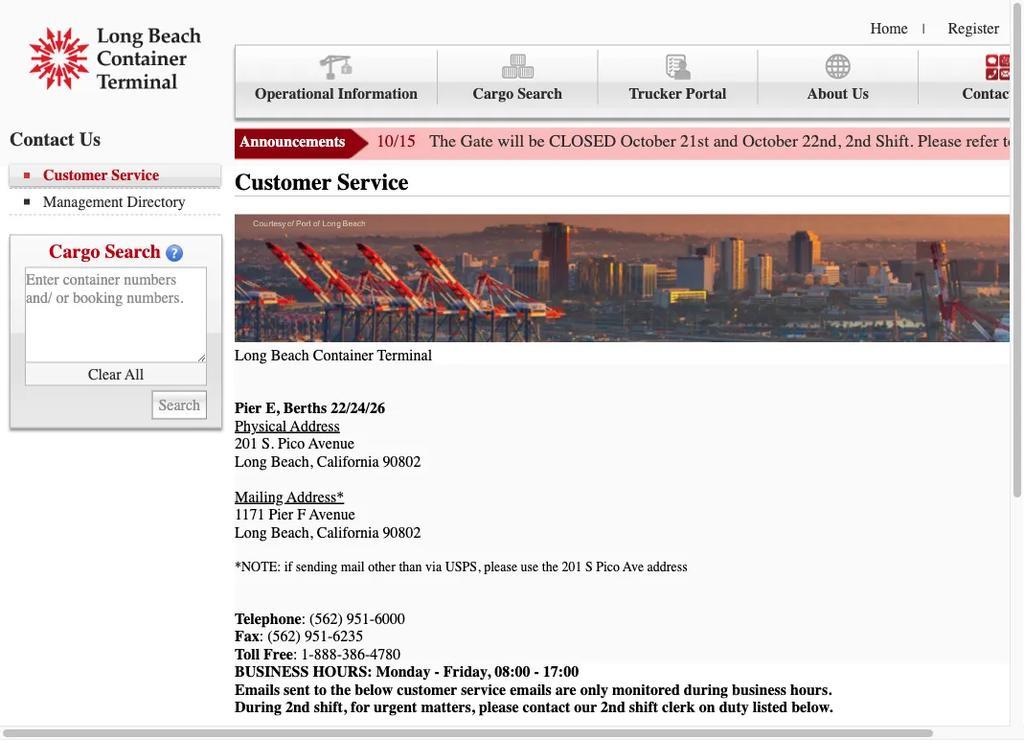 Task type: describe. For each thing, give the bounding box(es) containing it.
telephone
[[235, 610, 302, 628]]

contact for contact u
[[963, 85, 1015, 103]]

10/15 the gate will be closed october 21st and october 22nd, 2nd shift. please refer to t
[[377, 131, 1025, 151]]

avenue inside "mailing address* 1171 pier f avenue long beach, california 90802​"
[[309, 506, 355, 524]]

trucker portal link
[[599, 50, 759, 104]]

contact u link
[[919, 50, 1025, 104]]

f
[[297, 506, 306, 524]]

be
[[529, 131, 545, 151]]

container
[[313, 346, 374, 364]]

business
[[733, 681, 787, 699]]

clerk
[[663, 699, 696, 716]]

22nd,
[[803, 131, 842, 151]]

1 october from the left
[[621, 131, 677, 151]]

10/15
[[377, 131, 416, 151]]

1 horizontal spatial cargo
[[473, 85, 514, 103]]

0 vertical spatial please
[[484, 559, 518, 574]]

california inside "mailing address* 1171 pier f avenue long beach, california 90802​"
[[317, 524, 379, 541]]

long inside "pier e, berths 22/24/26 physical address 201 s. pico avenue long beach, california 90802"
[[235, 453, 267, 470]]

other
[[368, 559, 396, 574]]

emails
[[235, 681, 280, 699]]

terminal
[[377, 346, 432, 364]]

clear all
[[88, 365, 144, 383]]

0 vertical spatial search
[[518, 85, 563, 103]]

0 horizontal spatial :
[[260, 628, 264, 645]]

1171
[[235, 506, 265, 524]]

hours. ​
[[791, 681, 836, 699]]

pier inside "mailing address* 1171 pier f avenue long beach, california 90802​"
[[269, 506, 294, 524]]

physical
[[235, 417, 287, 435]]

mailing address* 1171 pier f avenue long beach, california 90802​
[[235, 488, 421, 541]]

Enter container numbers and/ or booking numbers.  text field
[[25, 267, 207, 363]]

1-
[[301, 645, 314, 663]]

sending
[[296, 559, 338, 574]]

6235
[[333, 628, 364, 645]]

gate
[[461, 131, 493, 151]]

trucker
[[629, 85, 683, 103]]

below
[[355, 681, 393, 699]]

beach, inside "mailing address* 1171 pier f avenue long beach, california 90802​"
[[271, 524, 313, 541]]

sent
[[284, 681, 310, 699]]

matters,
[[421, 699, 475, 716]]

service inside menu item
[[926, 127, 973, 145]]

clear
[[88, 365, 121, 383]]

contact u
[[963, 85, 1025, 103]]

directory inside customer service management directory
[[127, 193, 186, 210]]

e,
[[266, 399, 280, 417]]

fax
[[235, 628, 260, 645]]

free
[[264, 645, 293, 663]]

management directory
[[839, 166, 992, 184]]

directory inside menu item
[[929, 166, 992, 184]]

1 horizontal spatial customer
[[235, 169, 332, 196]]

toll
[[235, 645, 260, 663]]

register
[[949, 19, 1000, 37]]

s.
[[262, 435, 274, 453]]

08:00
[[495, 663, 531, 681]]

ave
[[623, 559, 644, 574]]

trucker portal
[[629, 85, 727, 103]]

customer inside menu item
[[857, 127, 922, 145]]

cargo search link
[[438, 50, 599, 104]]

california inside "pier e, berths 22/24/26 physical address 201 s. pico avenue long beach, california 90802"
[[317, 453, 379, 470]]

​​​​​​​​​​​​​​​​​​​​​​​​​​​​​​​​​​​long
[[235, 346, 267, 364]]

shift
[[630, 699, 659, 716]]

contact us
[[10, 128, 101, 150]]

1 horizontal spatial 951-
[[347, 610, 375, 628]]

during
[[684, 681, 729, 699]]

about
[[808, 85, 849, 103]]

2 horizontal spatial 2nd
[[846, 131, 872, 151]]

customer
[[397, 681, 458, 699]]

*note:
[[235, 559, 281, 574]]

pico inside "pier e, berths 22/24/26 physical address 201 s. pico avenue long beach, california 90802"
[[278, 435, 305, 453]]

2 horizontal spatial :
[[302, 610, 306, 628]]

operational
[[255, 85, 334, 103]]

1 horizontal spatial :
[[293, 645, 298, 663]]

0 horizontal spatial customer service
[[235, 169, 409, 196]]

address
[[648, 559, 688, 574]]

avenue inside "pier e, berths 22/24/26 physical address 201 s. pico avenue long beach, california 90802"
[[309, 435, 355, 453]]

home
[[871, 19, 909, 37]]

operational information link
[[236, 50, 438, 104]]

386-
[[342, 645, 370, 663]]

monitored
[[613, 681, 681, 699]]

management inside customer service management directory
[[43, 193, 123, 210]]

only
[[581, 681, 609, 699]]

1 vertical spatial pico
[[597, 559, 620, 574]]

mailing
[[235, 488, 283, 506]]

long inside "mailing address* 1171 pier f avenue long beach, california 90802​"
[[235, 524, 267, 541]]

1 horizontal spatial service
[[337, 169, 409, 196]]

1 | from the left
[[923, 21, 926, 36]]

4780
[[370, 645, 401, 663]]

friday,
[[444, 663, 491, 681]]

duty
[[720, 699, 750, 716]]

closed
[[549, 131, 617, 151]]

pier inside "pier e, berths 22/24/26 physical address 201 s. pico avenue long beach, california 90802"
[[235, 399, 262, 417]]

portal
[[686, 85, 727, 103]]

beach
[[271, 346, 309, 364]]

the inside telephone : (562) 951-6000 fax : (562) 951-6235 toll free : 1-888-386-4780 business hours: monday - friday, 08:00 - 17:00 emails sent to the below customer service emails are only monitored during business hours. ​ ​during 2nd shift, for urgent matters, please contact our 2nd shift clerk on duty listed below.
[[331, 681, 351, 699]]



Task type: vqa. For each thing, say whether or not it's contained in the screenshot.
and at the top right of page
yes



Task type: locate. For each thing, give the bounding box(es) containing it.
emails are
[[510, 681, 577, 699]]

1 vertical spatial 201
[[562, 559, 582, 574]]

customer down announcements
[[235, 169, 332, 196]]

customer service link for the leftmost management directory link
[[24, 166, 221, 184]]

1 vertical spatial search
[[105, 240, 161, 262]]

| right register
[[1018, 21, 1021, 36]]

contact left u
[[963, 85, 1015, 103]]

0 horizontal spatial service
[[111, 166, 159, 184]]

1 horizontal spatial customer service link
[[843, 113, 988, 157]]

(562) left the 1-
[[268, 628, 301, 645]]

0 horizontal spatial the
[[331, 681, 351, 699]]

avenue down berths
[[309, 435, 355, 453]]

t
[[1022, 131, 1025, 151]]

None submit
[[152, 391, 207, 419]]

please
[[919, 131, 963, 151]]

0 vertical spatial customer service link
[[843, 113, 988, 157]]

pico
[[278, 435, 305, 453], [597, 559, 620, 574]]

0 horizontal spatial customer service link
[[24, 166, 221, 184]]

pico right s.
[[278, 435, 305, 453]]

the right use
[[542, 559, 559, 574]]

0 vertical spatial long
[[235, 453, 267, 470]]

and
[[714, 131, 739, 151]]

beach, down the address at the bottom left
[[271, 453, 313, 470]]

contact
[[523, 699, 571, 716]]

management directory link down contact us
[[24, 193, 221, 210]]

s
[[586, 559, 593, 574]]

1 horizontal spatial pier
[[269, 506, 294, 524]]

us up customer service management directory
[[79, 128, 101, 150]]

1 horizontal spatial contact
[[963, 85, 1015, 103]]

2nd left shift.
[[846, 131, 872, 151]]

announcements
[[240, 133, 345, 151]]

1 horizontal spatial to
[[1004, 131, 1017, 151]]

management directory link down shift.
[[825, 151, 1006, 196]]

u
[[1019, 85, 1025, 103]]

monday
[[376, 663, 431, 681]]

1 beach, from the top
[[271, 453, 313, 470]]

2 october from the left
[[743, 131, 799, 151]]

- right 08:00
[[534, 663, 540, 681]]

1 horizontal spatial customer service
[[857, 127, 973, 145]]

the left below
[[331, 681, 351, 699]]

information
[[338, 85, 418, 103]]

0 vertical spatial customer service
[[857, 127, 973, 145]]

the
[[542, 559, 559, 574], [331, 681, 351, 699]]

address*
[[287, 488, 344, 506]]

avenue right the f
[[309, 506, 355, 524]]

2 | from the left
[[1018, 21, 1021, 36]]

1 horizontal spatial 2nd
[[601, 699, 626, 716]]

:
[[302, 610, 306, 628], [260, 628, 264, 645], [293, 645, 298, 663]]

0 vertical spatial management
[[839, 166, 925, 184]]

1 - from the left
[[435, 663, 440, 681]]

menu bar containing operational information
[[235, 45, 1025, 196]]

1 vertical spatial the
[[331, 681, 351, 699]]

customer service down announcements
[[235, 169, 409, 196]]

contact inside menu item
[[963, 85, 1015, 103]]

management down shift.
[[839, 166, 925, 184]]

1 horizontal spatial menu bar
[[235, 45, 1025, 196]]

to
[[1004, 131, 1017, 151], [314, 681, 327, 699]]

customer inside customer service management directory
[[43, 166, 108, 184]]

management inside menu item
[[839, 166, 925, 184]]

october
[[621, 131, 677, 151], [743, 131, 799, 151]]

0 vertical spatial california
[[317, 453, 379, 470]]

2nd
[[846, 131, 872, 151], [286, 699, 310, 716], [601, 699, 626, 716]]

0 vertical spatial cargo search
[[473, 85, 563, 103]]

951- up business hours:
[[305, 628, 333, 645]]

0 vertical spatial directory
[[929, 166, 992, 184]]

0 horizontal spatial management directory link
[[24, 193, 221, 210]]

951- up 386- at the bottom left of the page
[[347, 610, 375, 628]]

1 horizontal spatial |
[[1018, 21, 1021, 36]]

customer up the management directory
[[857, 127, 922, 145]]

refer
[[967, 131, 1000, 151]]

​​​​​​​​​​​​​​​​​​​​​​​​​​​​​​​​​​​long beach container terminal
[[235, 346, 432, 364]]

0 horizontal spatial directory
[[127, 193, 186, 210]]

|
[[923, 21, 926, 36], [1018, 21, 1021, 36]]

- left friday,
[[435, 663, 440, 681]]

0 vertical spatial beach,
[[271, 453, 313, 470]]

please down 08:00
[[479, 699, 519, 716]]

201 inside "pier e, berths 22/24/26 physical address 201 s. pico avenue long beach, california 90802"
[[235, 435, 258, 453]]

contact for contact us
[[10, 128, 75, 150]]

cargo search up 'will'
[[473, 85, 563, 103]]

| right home link
[[923, 21, 926, 36]]

0 horizontal spatial pico
[[278, 435, 305, 453]]

1 horizontal spatial -
[[534, 663, 540, 681]]

menu item
[[751, 50, 1025, 196]]

mail
[[341, 559, 365, 574]]

0 horizontal spatial contact
[[10, 128, 75, 150]]

search down customer service management directory
[[105, 240, 161, 262]]

1 vertical spatial contact
[[10, 128, 75, 150]]

than
[[399, 559, 422, 574]]

menu item containing contact u
[[751, 50, 1025, 196]]

cargo search
[[473, 85, 563, 103], [49, 240, 161, 262]]

2 beach, from the top
[[271, 524, 313, 541]]

1 horizontal spatial search
[[518, 85, 563, 103]]

0 horizontal spatial pier
[[235, 399, 262, 417]]

2 california from the top
[[317, 524, 379, 541]]

201 left s.
[[235, 435, 258, 453]]

beach,
[[271, 453, 313, 470], [271, 524, 313, 541]]

october left the 21st
[[621, 131, 677, 151]]

pier e, berths 22/24/26 physical address 201 s. pico avenue long beach, california 90802
[[235, 399, 421, 470]]

to inside telephone : (562) 951-6000 fax : (562) 951-6235 toll free : 1-888-386-4780 business hours: monday - friday, 08:00 - 17:00 emails sent to the below customer service emails are only monitored during business hours. ​ ​during 2nd shift, for urgent matters, please contact our 2nd shift clerk on duty listed below.
[[314, 681, 327, 699]]

customer service link down contact us
[[24, 166, 221, 184]]

all
[[125, 365, 144, 383]]

home link
[[871, 19, 909, 37]]

21st
[[681, 131, 710, 151]]

please inside telephone : (562) 951-6000 fax : (562) 951-6235 toll free : 1-888-386-4780 business hours: monday - friday, 08:00 - 17:00 emails sent to the below customer service emails are only monitored during business hours. ​ ​during 2nd shift, for urgent matters, please contact our 2nd shift clerk on duty listed below.
[[479, 699, 519, 716]]

1 horizontal spatial management directory link
[[825, 151, 1006, 196]]

1 vertical spatial avenue
[[309, 506, 355, 524]]

*note: if sending mail other than via usps, please use the 201 s pico ave address
[[235, 559, 688, 574]]

201 left "s"
[[562, 559, 582, 574]]

below.
[[792, 699, 833, 716]]

0 horizontal spatial 2nd
[[286, 699, 310, 716]]

201
[[235, 435, 258, 453], [562, 559, 582, 574]]

1 horizontal spatial us
[[852, 85, 869, 103]]

0 vertical spatial pico
[[278, 435, 305, 453]]

1 vertical spatial directory
[[127, 193, 186, 210]]

register link
[[949, 19, 1000, 37]]

about us link
[[759, 50, 919, 104]]

0 vertical spatial to
[[1004, 131, 1017, 151]]

contact
[[963, 85, 1015, 103], [10, 128, 75, 150]]

our
[[575, 699, 597, 716]]

2nd right our
[[601, 699, 626, 716]]

california
[[317, 453, 379, 470], [317, 524, 379, 541]]

​during
[[235, 699, 282, 716]]

customer service
[[857, 127, 973, 145], [235, 169, 409, 196]]

90802​
[[383, 524, 421, 541]]

0 horizontal spatial us
[[79, 128, 101, 150]]

please left use
[[484, 559, 518, 574]]

0 horizontal spatial october
[[621, 131, 677, 151]]

via usps,
[[426, 559, 481, 574]]

0 horizontal spatial management
[[43, 193, 123, 210]]

long up mailing
[[235, 453, 267, 470]]

avenue
[[309, 435, 355, 453], [309, 506, 355, 524]]

0 horizontal spatial menu bar
[[10, 164, 230, 215]]

telephone : (562) 951-6000 fax : (562) 951-6235 toll free : 1-888-386-4780 business hours: monday - friday, 08:00 - 17:00 emails sent to the below customer service emails are only monitored during business hours. ​ ​during 2nd shift, for urgent matters, please contact our 2nd shift clerk on duty listed below.
[[235, 610, 841, 716]]

0 vertical spatial cargo
[[473, 85, 514, 103]]

1 vertical spatial cargo search
[[49, 240, 161, 262]]

0 horizontal spatial (562)
[[268, 628, 301, 645]]

beach, up if at bottom
[[271, 524, 313, 541]]

0 vertical spatial the
[[542, 559, 559, 574]]

search
[[518, 85, 563, 103], [105, 240, 161, 262]]

operational information
[[255, 85, 418, 103]]

1 horizontal spatial management
[[839, 166, 925, 184]]

1 horizontal spatial directory
[[929, 166, 992, 184]]

customer service up the management directory
[[857, 127, 973, 145]]

on
[[700, 699, 716, 716]]

2 long from the top
[[235, 524, 267, 541]]

1 horizontal spatial the
[[542, 559, 559, 574]]

customer
[[857, 127, 922, 145], [43, 166, 108, 184], [235, 169, 332, 196]]

0 vertical spatial contact
[[963, 85, 1015, 103]]

service inside customer service management directory
[[111, 166, 159, 184]]

customer service link up the management directory
[[843, 113, 988, 157]]

-
[[435, 663, 440, 681], [534, 663, 540, 681]]

1 vertical spatial customer service
[[235, 169, 409, 196]]

us for about us
[[852, 85, 869, 103]]

search up be
[[518, 85, 563, 103]]

if
[[284, 559, 293, 574]]

1 horizontal spatial pico
[[597, 559, 620, 574]]

customer service management directory
[[43, 166, 186, 210]]

0 vertical spatial avenue
[[309, 435, 355, 453]]

1 horizontal spatial cargo search
[[473, 85, 563, 103]]

cargo search down customer service management directory
[[49, 240, 161, 262]]

contact up customer service management directory
[[10, 128, 75, 150]]

menu bar
[[235, 45, 1025, 196], [10, 164, 230, 215]]

1 california from the top
[[317, 453, 379, 470]]

90802
[[383, 453, 421, 470]]

1 vertical spatial management
[[43, 193, 123, 210]]

will
[[498, 131, 525, 151]]

0 vertical spatial pier
[[235, 399, 262, 417]]

pier left the f
[[269, 506, 294, 524]]

long up '*note:'
[[235, 524, 267, 541]]

0 horizontal spatial 201
[[235, 435, 258, 453]]

1 horizontal spatial october
[[743, 131, 799, 151]]

1 horizontal spatial (562)
[[310, 610, 343, 628]]

cargo down customer service management directory
[[49, 240, 100, 262]]

customer service link for the right management directory link
[[843, 113, 988, 157]]

0 horizontal spatial search
[[105, 240, 161, 262]]

management directory link
[[825, 151, 1006, 196], [24, 193, 221, 210]]

customer down contact us
[[43, 166, 108, 184]]

urgent
[[374, 699, 417, 716]]

us for contact us
[[79, 128, 101, 150]]

0 horizontal spatial -
[[435, 663, 440, 681]]

service
[[926, 127, 973, 145], [111, 166, 159, 184], [337, 169, 409, 196]]

1 vertical spatial please
[[479, 699, 519, 716]]

pico right "s"
[[597, 559, 620, 574]]

customer service link
[[843, 113, 988, 157], [24, 166, 221, 184]]

1 vertical spatial to
[[314, 681, 327, 699]]

us right "about"
[[852, 85, 869, 103]]

menu bar containing customer service
[[10, 164, 230, 215]]

2 horizontal spatial service
[[926, 127, 973, 145]]

2nd left shift,
[[286, 699, 310, 716]]

california up mail
[[317, 524, 379, 541]]

california up address*
[[317, 453, 379, 470]]

october right and
[[743, 131, 799, 151]]

about us
[[808, 85, 869, 103]]

1 vertical spatial long
[[235, 524, 267, 541]]

0 horizontal spatial 951-
[[305, 628, 333, 645]]

us
[[852, 85, 869, 103], [79, 128, 101, 150]]

1 vertical spatial california
[[317, 524, 379, 541]]

1 horizontal spatial 201
[[562, 559, 582, 574]]

customer service inside menu item
[[857, 127, 973, 145]]

951-
[[347, 610, 375, 628], [305, 628, 333, 645]]

to right "sent"
[[314, 681, 327, 699]]

(562) up 888-
[[310, 610, 343, 628]]

17:00
[[543, 663, 579, 681]]

shift,
[[314, 699, 347, 716]]

0 horizontal spatial cargo search
[[49, 240, 161, 262]]

6000
[[375, 610, 406, 628]]

for
[[351, 699, 370, 716]]

2 horizontal spatial customer
[[857, 127, 922, 145]]

pier left e,
[[235, 399, 262, 417]]

0 horizontal spatial customer
[[43, 166, 108, 184]]

0 vertical spatial us
[[852, 85, 869, 103]]

shift.
[[876, 131, 914, 151]]

0 horizontal spatial |
[[923, 21, 926, 36]]

0 horizontal spatial cargo
[[49, 240, 100, 262]]

berths
[[284, 399, 327, 417]]

beach, inside "pier e, berths 22/24/26 physical address 201 s. pico avenue long beach, california 90802"
[[271, 453, 313, 470]]

2 - from the left
[[534, 663, 540, 681]]

0 vertical spatial 201
[[235, 435, 258, 453]]

pier
[[235, 399, 262, 417], [269, 506, 294, 524]]

1 vertical spatial cargo
[[49, 240, 100, 262]]

clear all button
[[25, 363, 207, 386]]

cargo up 'gate'
[[473, 85, 514, 103]]

use
[[521, 559, 539, 574]]

1 vertical spatial beach,
[[271, 524, 313, 541]]

1 vertical spatial pier
[[269, 506, 294, 524]]

1 long from the top
[[235, 453, 267, 470]]

management down contact us
[[43, 193, 123, 210]]

management
[[839, 166, 925, 184], [43, 193, 123, 210]]

0 horizontal spatial to
[[314, 681, 327, 699]]

address
[[290, 417, 340, 435]]

1 vertical spatial customer service link
[[24, 166, 221, 184]]

1 vertical spatial us
[[79, 128, 101, 150]]

to left t
[[1004, 131, 1017, 151]]



